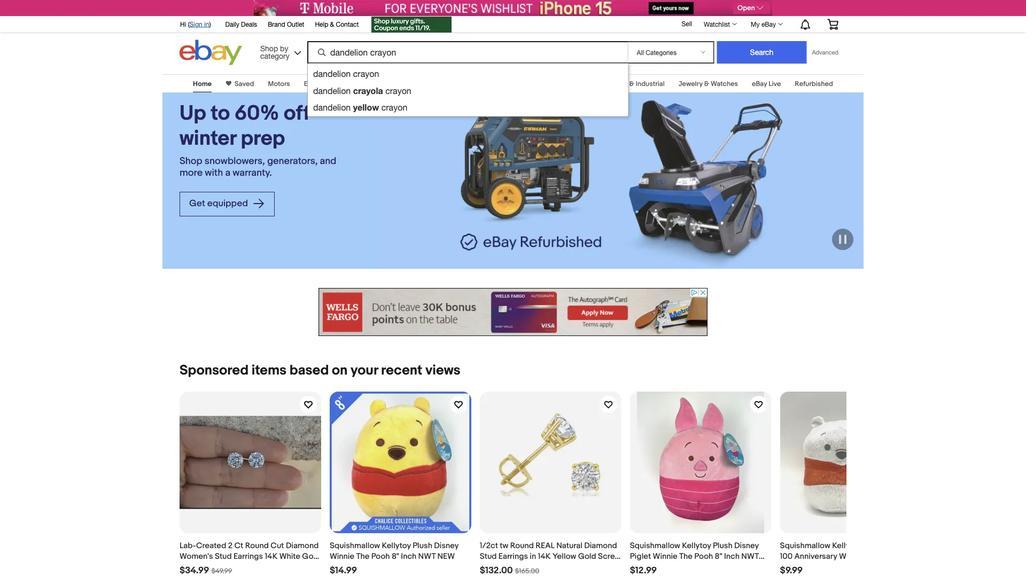Task type: locate. For each thing, give the bounding box(es) containing it.
category
[[260, 51, 290, 60]]

earrings
[[234, 551, 263, 561], [498, 551, 528, 561]]

1 horizontal spatial in
[[530, 551, 536, 561]]

advanced link
[[807, 42, 844, 63]]

2 home from the left
[[406, 80, 424, 88]]

$34.99 text field
[[180, 565, 209, 576]]

& left garden
[[426, 80, 431, 88]]

crayon right 'crayola'
[[385, 86, 411, 96]]

3 squishmallow from the left
[[780, 541, 830, 550]]

kellytoy
[[382, 541, 411, 550], [682, 541, 711, 550], [832, 541, 861, 550]]

sponsored
[[180, 362, 249, 379]]

in
[[204, 20, 209, 28], [530, 551, 536, 561]]

1 stud from the left
[[215, 551, 232, 561]]

dandelion inside dandelion crayola crayon
[[313, 86, 351, 96]]

2 diamond from the left
[[584, 541, 617, 550]]

1 horizontal spatial gold
[[578, 551, 596, 561]]

& right jewelry
[[704, 80, 709, 88]]

1 horizontal spatial kellytoy
[[682, 541, 711, 550]]

home
[[193, 80, 212, 88], [406, 80, 424, 88]]

plush inside squishmallow kellytoy plush disney 100 anniversary winnie the pooh 5" new w/tag
[[863, 541, 883, 550]]

2
[[228, 541, 233, 550]]

$132.00
[[480, 565, 513, 576]]

1 disney from the left
[[434, 541, 459, 550]]

winnie inside squishmallow kellytoy plush disney piglet winnie the pooh 8" inch nwt new
[[653, 551, 678, 561]]

squishmallow inside squishmallow kellytoy plush disney 100 anniversary winnie the pooh 5" new w/tag
[[780, 541, 830, 550]]

motors link
[[268, 80, 290, 88]]

14k down real at the bottom
[[538, 551, 551, 561]]

1 horizontal spatial home
[[406, 80, 424, 88]]

1 vertical spatial ebay
[[752, 80, 767, 88]]

banner
[[174, 13, 847, 117]]

3 pooh from the left
[[879, 551, 898, 561]]

my ebay link
[[745, 18, 788, 30]]

equipped
[[207, 198, 248, 209]]

and
[[320, 155, 336, 167]]

lab-
[[180, 541, 196, 550]]

2 horizontal spatial plush
[[863, 541, 883, 550]]

anniversary
[[794, 551, 837, 561]]

2 disney from the left
[[734, 541, 759, 550]]

0 vertical spatial new
[[437, 551, 455, 561]]

backs
[[480, 562, 502, 572]]

gold down natural
[[578, 551, 596, 561]]

2 vertical spatial dandelion
[[313, 103, 351, 112]]

jewelry
[[679, 80, 703, 88]]

kellytoy inside squishmallow kellytoy plush disney 100 anniversary winnie the pooh 5" new w/tag
[[832, 541, 861, 550]]

views
[[425, 362, 460, 379]]

1 round from the left
[[245, 541, 269, 550]]

2 horizontal spatial squishmallow
[[780, 541, 830, 550]]

crayon inside the dandelion yellow crayon
[[381, 103, 407, 112]]

disney inside squishmallow kellytoy plush disney 100 anniversary winnie the pooh 5" new w/tag
[[884, 541, 909, 550]]

1 horizontal spatial the
[[679, 551, 693, 561]]

dandelion for crayola
[[313, 86, 351, 96]]

0 horizontal spatial 8"
[[392, 551, 399, 561]]

0 vertical spatial advertisement region
[[254, 0, 772, 16]]

kellytoy inside squishmallow kellytoy plush disney piglet winnie the pooh 8" inch nwt new
[[682, 541, 711, 550]]

2 inch from the left
[[724, 551, 740, 561]]

diamond
[[286, 541, 319, 550], [584, 541, 617, 550]]

plush
[[413, 541, 432, 550], [713, 541, 732, 550], [863, 541, 883, 550]]

dandelion inside the dandelion yellow crayon
[[313, 103, 351, 112]]

stud inside 1/2ct tw round real natural diamond stud earrings in 14k yellow gold screw backs
[[480, 551, 497, 561]]

round right tw
[[510, 541, 534, 550]]

$49.99
[[211, 567, 232, 575]]

1 gold from the left
[[302, 551, 320, 561]]

2 pooh from the left
[[694, 551, 713, 561]]

1 horizontal spatial squishmallow
[[630, 541, 680, 550]]

new inside "squishmallow kellytoy plush disney winnie the pooh 8" inch nwt new $14.99"
[[437, 551, 455, 561]]

0 vertical spatial ebay
[[761, 20, 776, 28]]

the inside squishmallow kellytoy plush disney piglet winnie the pooh 8" inch nwt new
[[679, 551, 693, 561]]

0 horizontal spatial inch
[[401, 551, 416, 561]]

ebay inside up to 60% off winter prep 'main content'
[[752, 80, 767, 88]]

2 round from the left
[[510, 541, 534, 550]]

0 horizontal spatial gold
[[302, 551, 320, 561]]

diamond up screw
[[584, 541, 617, 550]]

home left garden
[[406, 80, 424, 88]]

1 home from the left
[[193, 80, 212, 88]]

1 horizontal spatial 8"
[[715, 551, 722, 561]]

2 winnie from the left
[[653, 551, 678, 561]]

None submit
[[717, 41, 807, 64]]

0 horizontal spatial stud
[[215, 551, 232, 561]]

advertisement region
[[254, 0, 772, 16], [319, 288, 708, 336]]

the
[[356, 551, 369, 561], [679, 551, 693, 561]]

60%
[[234, 101, 279, 126]]

0 vertical spatial in
[[204, 20, 209, 28]]

& inside account navigation
[[330, 20, 334, 28]]

the up $14.99 text box
[[356, 551, 369, 561]]

earrings down ct on the bottom left
[[234, 551, 263, 561]]

& right business
[[629, 80, 634, 88]]

round inside lab-created 2 ct round cut diamond women's stud earrings 14k white gold plated
[[245, 541, 269, 550]]

squishmallow up piglet
[[630, 541, 680, 550]]

2 8" from the left
[[715, 551, 722, 561]]

2 kellytoy from the left
[[682, 541, 711, 550]]

garden
[[432, 80, 456, 88]]

kellytoy for new
[[682, 541, 711, 550]]

none submit inside banner
[[717, 41, 807, 64]]

stud down 2
[[215, 551, 232, 561]]

home for home & garden
[[406, 80, 424, 88]]

earrings inside lab-created 2 ct round cut diamond women's stud earrings 14k white gold plated
[[234, 551, 263, 561]]

Search for anything text field
[[309, 42, 626, 63]]

2 horizontal spatial disney
[[884, 541, 909, 550]]

1 diamond from the left
[[286, 541, 319, 550]]

1 horizontal spatial 14k
[[538, 551, 551, 561]]

1 vertical spatial advertisement region
[[319, 288, 708, 336]]

my ebay
[[751, 20, 776, 28]]

squishmallow for $14.99
[[330, 541, 380, 550]]

dandelion crayon
[[313, 69, 379, 79]]

natural
[[556, 541, 582, 550]]

new
[[437, 551, 455, 561], [630, 562, 647, 572]]

cut
[[271, 541, 284, 550]]

daily deals link
[[225, 19, 257, 30]]

1 horizontal spatial plush
[[713, 541, 732, 550]]

created
[[196, 541, 226, 550]]

2 vertical spatial crayon
[[381, 103, 407, 112]]

0 horizontal spatial plush
[[413, 541, 432, 550]]

0 horizontal spatial shop
[[180, 155, 202, 167]]

2 horizontal spatial pooh
[[879, 551, 898, 561]]

squishmallow inside "squishmallow kellytoy plush disney winnie the pooh 8" inch nwt new $14.99"
[[330, 541, 380, 550]]

snowblowers,
[[205, 155, 265, 167]]

1 vertical spatial shop
[[180, 155, 202, 167]]

winnie up $14.99 text box
[[330, 551, 354, 561]]

collectibles link
[[353, 80, 392, 88]]

a
[[225, 167, 230, 179]]

0 horizontal spatial squishmallow
[[330, 541, 380, 550]]

plush for $14.99
[[413, 541, 432, 550]]

1 inch from the left
[[401, 551, 416, 561]]

jewelry & watches
[[679, 80, 738, 88]]

1 plush from the left
[[413, 541, 432, 550]]

with
[[205, 167, 223, 179]]

3 winnie from the left
[[839, 551, 864, 561]]

$132.00 text field
[[480, 565, 513, 576]]

0 horizontal spatial pooh
[[371, 551, 390, 561]]

squishmallow
[[330, 541, 380, 550], [630, 541, 680, 550], [780, 541, 830, 550]]

white
[[279, 551, 300, 561]]

shop left by
[[260, 44, 278, 53]]

squishmallow up anniversary
[[780, 541, 830, 550]]

$14.99
[[330, 565, 357, 576]]

plush inside squishmallow kellytoy plush disney piglet winnie the pooh 8" inch nwt new
[[713, 541, 732, 550]]

0 horizontal spatial disney
[[434, 541, 459, 550]]

refurbished
[[795, 80, 833, 88]]

2 the from the left
[[679, 551, 693, 561]]

1 horizontal spatial earrings
[[498, 551, 528, 561]]

0 vertical spatial crayon
[[353, 69, 379, 79]]

2 gold from the left
[[578, 551, 596, 561]]

business & industrial
[[600, 80, 665, 88]]

1 vertical spatial new
[[630, 562, 647, 572]]

3 plush from the left
[[863, 541, 883, 550]]

1 horizontal spatial inch
[[724, 551, 740, 561]]

diamond up white
[[286, 541, 319, 550]]

1 horizontal spatial round
[[510, 541, 534, 550]]

1 pooh from the left
[[371, 551, 390, 561]]

generators,
[[267, 155, 318, 167]]

$12.99 text field
[[630, 565, 657, 576]]

& for business
[[629, 80, 634, 88]]

pooh inside squishmallow kellytoy plush disney 100 anniversary winnie the pooh 5" new w/tag
[[879, 551, 898, 561]]

stud inside lab-created 2 ct round cut diamond women's stud earrings 14k white gold plated
[[215, 551, 232, 561]]

ebay
[[761, 20, 776, 28], [752, 80, 767, 88]]

get the coupon image
[[372, 17, 452, 33]]

stud
[[215, 551, 232, 561], [480, 551, 497, 561]]

crayon inside dandelion crayola crayon
[[385, 86, 411, 96]]

dandelion
[[313, 69, 351, 79], [313, 86, 351, 96], [313, 103, 351, 112]]

round right ct on the bottom left
[[245, 541, 269, 550]]

2 earrings from the left
[[498, 551, 528, 561]]

shop inside up to 60% off winter prep shop snowblowers, generators, and more with a warranty.
[[180, 155, 202, 167]]

disney for $14.99
[[434, 541, 459, 550]]

disney inside squishmallow kellytoy plush disney piglet winnie the pooh 8" inch nwt new
[[734, 541, 759, 550]]

squishmallow inside squishmallow kellytoy plush disney piglet winnie the pooh 8" inch nwt new
[[630, 541, 680, 550]]

1 horizontal spatial new
[[630, 562, 647, 572]]

1 horizontal spatial winnie
[[653, 551, 678, 561]]

crayon
[[353, 69, 379, 79], [385, 86, 411, 96], [381, 103, 407, 112]]

squishmallow up $14.99 text box
[[330, 541, 380, 550]]

winter
[[180, 126, 236, 151]]

0 horizontal spatial nwt
[[418, 551, 436, 561]]

inch inside "squishmallow kellytoy plush disney winnie the pooh 8" inch nwt new $14.99"
[[401, 551, 416, 561]]

shop up more
[[180, 155, 202, 167]]

get
[[189, 198, 205, 209]]

2 horizontal spatial kellytoy
[[832, 541, 861, 550]]

the right piglet
[[679, 551, 693, 561]]

in right sign
[[204, 20, 209, 28]]

real
[[536, 541, 555, 550]]

3 disney from the left
[[884, 541, 909, 550]]

account navigation
[[174, 13, 847, 34]]

sign in link
[[190, 20, 209, 28]]

0 horizontal spatial kellytoy
[[382, 541, 411, 550]]

ebay right my
[[761, 20, 776, 28]]

shop by category
[[260, 44, 290, 60]]

stud down 1/2ct
[[480, 551, 497, 561]]

list box containing crayola
[[307, 63, 629, 117]]

help
[[315, 20, 328, 28]]

14k
[[265, 551, 278, 561], [538, 551, 551, 561]]

0 vertical spatial dandelion
[[313, 69, 351, 79]]

watchlist link
[[698, 18, 742, 30]]

0 horizontal spatial in
[[204, 20, 209, 28]]

14k inside 1/2ct tw round real natural diamond stud earrings in 14k yellow gold screw backs
[[538, 551, 551, 561]]

2 nwt from the left
[[741, 551, 759, 561]]

2 14k from the left
[[538, 551, 551, 561]]

1 horizontal spatial diamond
[[584, 541, 617, 550]]

2 stud from the left
[[480, 551, 497, 561]]

disney inside "squishmallow kellytoy plush disney winnie the pooh 8" inch nwt new $14.99"
[[434, 541, 459, 550]]

1 horizontal spatial nwt
[[741, 551, 759, 561]]

0 horizontal spatial earrings
[[234, 551, 263, 561]]

round
[[245, 541, 269, 550], [510, 541, 534, 550]]

1 horizontal spatial stud
[[480, 551, 497, 561]]

crayon right "yellow"
[[381, 103, 407, 112]]

& for jewelry
[[704, 80, 709, 88]]

1 squishmallow from the left
[[330, 541, 380, 550]]

1 horizontal spatial pooh
[[694, 551, 713, 561]]

3 kellytoy from the left
[[832, 541, 861, 550]]

0 horizontal spatial winnie
[[330, 551, 354, 561]]

1 vertical spatial in
[[530, 551, 536, 561]]

2 plush from the left
[[713, 541, 732, 550]]

disney
[[434, 541, 459, 550], [734, 541, 759, 550], [884, 541, 909, 550]]

2 dandelion from the top
[[313, 86, 351, 96]]

kellytoy inside "squishmallow kellytoy plush disney winnie the pooh 8" inch nwt new $14.99"
[[382, 541, 411, 550]]

$12.99
[[630, 565, 657, 576]]

watchlist
[[704, 20, 730, 28]]

8" inside squishmallow kellytoy plush disney piglet winnie the pooh 8" inch nwt new
[[715, 551, 722, 561]]

women's
[[180, 551, 213, 561]]

up to 60% off winter prep link
[[180, 101, 357, 151]]

1 vertical spatial crayon
[[385, 86, 411, 96]]

winnie right piglet
[[653, 551, 678, 561]]

disney for new
[[734, 541, 759, 550]]

dandelion down electronics on the left
[[313, 103, 351, 112]]

0 horizontal spatial round
[[245, 541, 269, 550]]

0 horizontal spatial home
[[193, 80, 212, 88]]

squishmallow kellytoy plush disney 100 anniversary winnie the pooh 5" new w/tag
[[780, 541, 909, 572]]

0 vertical spatial shop
[[260, 44, 278, 53]]

1 horizontal spatial disney
[[734, 541, 759, 550]]

1 winnie from the left
[[330, 551, 354, 561]]

sign
[[190, 20, 202, 28]]

1 kellytoy from the left
[[382, 541, 411, 550]]

home up up
[[193, 80, 212, 88]]

earrings down tw
[[498, 551, 528, 561]]

dandelion up electronics link
[[313, 69, 351, 79]]

1 14k from the left
[[265, 551, 278, 561]]

&
[[330, 20, 334, 28], [426, 80, 431, 88], [629, 80, 634, 88], [704, 80, 709, 88]]

0 horizontal spatial new
[[437, 551, 455, 561]]

dandelion yellow crayon
[[313, 102, 407, 112]]

on
[[332, 362, 348, 379]]

in up $165.00
[[530, 551, 536, 561]]

1 the from the left
[[356, 551, 369, 561]]

0 horizontal spatial the
[[356, 551, 369, 561]]

2 squishmallow from the left
[[630, 541, 680, 550]]

0 horizontal spatial 14k
[[265, 551, 278, 561]]

kellytoy for w/tag
[[832, 541, 861, 550]]

plush inside "squishmallow kellytoy plush disney winnie the pooh 8" inch nwt new $14.99"
[[413, 541, 432, 550]]

your shopping cart image
[[827, 19, 839, 30]]

1 earrings from the left
[[234, 551, 263, 561]]

0 horizontal spatial diamond
[[286, 541, 319, 550]]

crayon up collectibles link
[[353, 69, 379, 79]]

dandelion down dandelion crayon
[[313, 86, 351, 96]]

prep
[[241, 126, 285, 151]]

banner containing crayola
[[174, 13, 847, 117]]

14k inside lab-created 2 ct round cut diamond women's stud earrings 14k white gold plated
[[265, 551, 278, 561]]

& right help on the top left of the page
[[330, 20, 334, 28]]

list box
[[307, 63, 629, 117]]

up to 60% off winter prep shop snowblowers, generators, and more with a warranty.
[[180, 101, 336, 179]]

8" inside "squishmallow kellytoy plush disney winnie the pooh 8" inch nwt new $14.99"
[[392, 551, 399, 561]]

3 dandelion from the top
[[313, 103, 351, 112]]

motors
[[268, 80, 290, 88]]

14k down cut
[[265, 551, 278, 561]]

1 8" from the left
[[392, 551, 399, 561]]

advanced
[[812, 49, 839, 56]]

2 horizontal spatial winnie
[[839, 551, 864, 561]]

ct
[[234, 541, 243, 550]]

$14.99 text field
[[330, 565, 357, 576]]

1 nwt from the left
[[418, 551, 436, 561]]

winnie left the
[[839, 551, 864, 561]]

gold right white
[[302, 551, 320, 561]]

ebay left live on the right
[[752, 80, 767, 88]]

1 horizontal spatial shop
[[260, 44, 278, 53]]

1 vertical spatial dandelion
[[313, 86, 351, 96]]

new
[[780, 562, 796, 572]]



Task type: vqa. For each thing, say whether or not it's contained in the screenshot.
'Rose'
no



Task type: describe. For each thing, give the bounding box(es) containing it.
ebay live link
[[752, 80, 781, 88]]

gold inside 1/2ct tw round real natural diamond stud earrings in 14k yellow gold screw backs
[[578, 551, 596, 561]]

my
[[751, 20, 760, 28]]

squishmallow for w/tag
[[780, 541, 830, 550]]

dandelion for yellow
[[313, 103, 351, 112]]

sponsored items based on your recent views
[[180, 362, 460, 379]]

diamond inside 1/2ct tw round real natural diamond stud earrings in 14k yellow gold screw backs
[[584, 541, 617, 550]]

disney for w/tag
[[884, 541, 909, 550]]

open
[[738, 4, 755, 12]]

shop inside shop by category
[[260, 44, 278, 53]]

saved
[[235, 80, 254, 88]]

get equipped
[[189, 198, 250, 209]]

ebay live
[[752, 80, 781, 88]]

up to 60% off winter prep main content
[[0, 68, 1026, 577]]

new inside squishmallow kellytoy plush disney piglet winnie the pooh 8" inch nwt new
[[630, 562, 647, 572]]

home for home
[[193, 80, 212, 88]]

business & industrial link
[[600, 80, 665, 88]]

advertisement region inside up to 60% off winter prep 'main content'
[[319, 288, 708, 336]]

squishmallow kellytoy plush disney winnie the pooh 8" inch nwt new $14.99
[[330, 541, 459, 576]]

crayon for crayola
[[385, 86, 411, 96]]

$34.99 $49.99
[[180, 565, 232, 576]]

previous price $49.99 text field
[[211, 567, 232, 575]]

in inside 1/2ct tw round real natural diamond stud earrings in 14k yellow gold screw backs
[[530, 551, 536, 561]]

tw
[[500, 541, 508, 550]]

open button
[[733, 2, 770, 14]]

get equipped link
[[180, 192, 275, 216]]

$132.00 $165.00
[[480, 565, 539, 576]]

yellow
[[353, 102, 379, 112]]

hi ( sign in )
[[180, 20, 211, 28]]

refurbished link
[[795, 80, 833, 88]]

$165.00
[[515, 567, 539, 575]]

brand outlet
[[268, 20, 304, 28]]

saved link
[[231, 80, 254, 88]]

squishmallow for new
[[630, 541, 680, 550]]

& for home
[[426, 80, 431, 88]]

piglet
[[630, 551, 651, 561]]

w/tag
[[798, 562, 821, 572]]

industrial
[[636, 80, 665, 88]]

list box inside banner
[[307, 63, 629, 117]]

live
[[769, 80, 781, 88]]

the inside "squishmallow kellytoy plush disney winnie the pooh 8" inch nwt new $14.99"
[[356, 551, 369, 561]]

screw
[[598, 551, 621, 561]]

warranty.
[[233, 167, 272, 179]]

contact
[[336, 20, 359, 28]]

help & contact
[[315, 20, 359, 28]]

winnie inside "squishmallow kellytoy plush disney winnie the pooh 8" inch nwt new $14.99"
[[330, 551, 354, 561]]

daily
[[225, 20, 239, 28]]

plated
[[180, 562, 203, 572]]

collectibles
[[353, 80, 392, 88]]

in inside account navigation
[[204, 20, 209, 28]]

plush for w/tag
[[863, 541, 883, 550]]

diamond inside lab-created 2 ct round cut diamond women's stud earrings 14k white gold plated
[[286, 541, 319, 550]]

electronics link
[[304, 80, 339, 88]]

lab-created 2 ct round cut diamond women's stud earrings 14k white gold plated
[[180, 541, 320, 572]]

squishmallow kellytoy plush disney piglet winnie the pooh 8" inch nwt new
[[630, 541, 759, 572]]

5"
[[900, 551, 907, 561]]

up
[[180, 101, 206, 126]]

sell
[[682, 20, 692, 27]]

plush for new
[[713, 541, 732, 550]]

your
[[351, 362, 378, 379]]

off
[[284, 101, 310, 126]]

& for help
[[330, 20, 334, 28]]

items
[[252, 362, 286, 379]]

earrings inside 1/2ct tw round real natural diamond stud earrings in 14k yellow gold screw backs
[[498, 551, 528, 561]]

hi
[[180, 20, 186, 28]]

nwt inside "squishmallow kellytoy plush disney winnie the pooh 8" inch nwt new $14.99"
[[418, 551, 436, 561]]

winnie inside squishmallow kellytoy plush disney 100 anniversary winnie the pooh 5" new w/tag
[[839, 551, 864, 561]]

shop by category button
[[255, 40, 304, 63]]

electronics
[[304, 80, 339, 88]]

outlet
[[287, 20, 304, 28]]

deals
[[241, 20, 257, 28]]

watches
[[711, 80, 738, 88]]

recent
[[381, 362, 422, 379]]

1 dandelion from the top
[[313, 69, 351, 79]]

jewelry & watches link
[[679, 80, 738, 88]]

crayon for yellow
[[381, 103, 407, 112]]

brand outlet link
[[268, 19, 304, 30]]

nwt inside squishmallow kellytoy plush disney piglet winnie the pooh 8" inch nwt new
[[741, 551, 759, 561]]

sell link
[[677, 20, 697, 27]]

100
[[780, 551, 793, 561]]

business
[[600, 80, 628, 88]]

ebay inside "link"
[[761, 20, 776, 28]]

inch inside squishmallow kellytoy plush disney piglet winnie the pooh 8" inch nwt new
[[724, 551, 740, 561]]

previous price $165.00 text field
[[515, 567, 539, 575]]

based
[[290, 362, 329, 379]]

help & contact link
[[315, 19, 359, 30]]

$9.99 text field
[[780, 565, 803, 576]]

to
[[211, 101, 230, 126]]

pooh inside "squishmallow kellytoy plush disney winnie the pooh 8" inch nwt new $14.99"
[[371, 551, 390, 561]]

crayola
[[353, 86, 383, 96]]

pooh inside squishmallow kellytoy plush disney piglet winnie the pooh 8" inch nwt new
[[694, 551, 713, 561]]

1/2ct
[[480, 541, 498, 550]]

daily deals
[[225, 20, 257, 28]]

1/2ct tw round real natural diamond stud earrings in 14k yellow gold screw backs
[[480, 541, 621, 572]]

round inside 1/2ct tw round real natural diamond stud earrings in 14k yellow gold screw backs
[[510, 541, 534, 550]]

kellytoy for $14.99
[[382, 541, 411, 550]]

by
[[280, 44, 288, 53]]

(
[[188, 20, 190, 28]]

gold inside lab-created 2 ct round cut diamond women's stud earrings 14k white gold plated
[[302, 551, 320, 561]]



